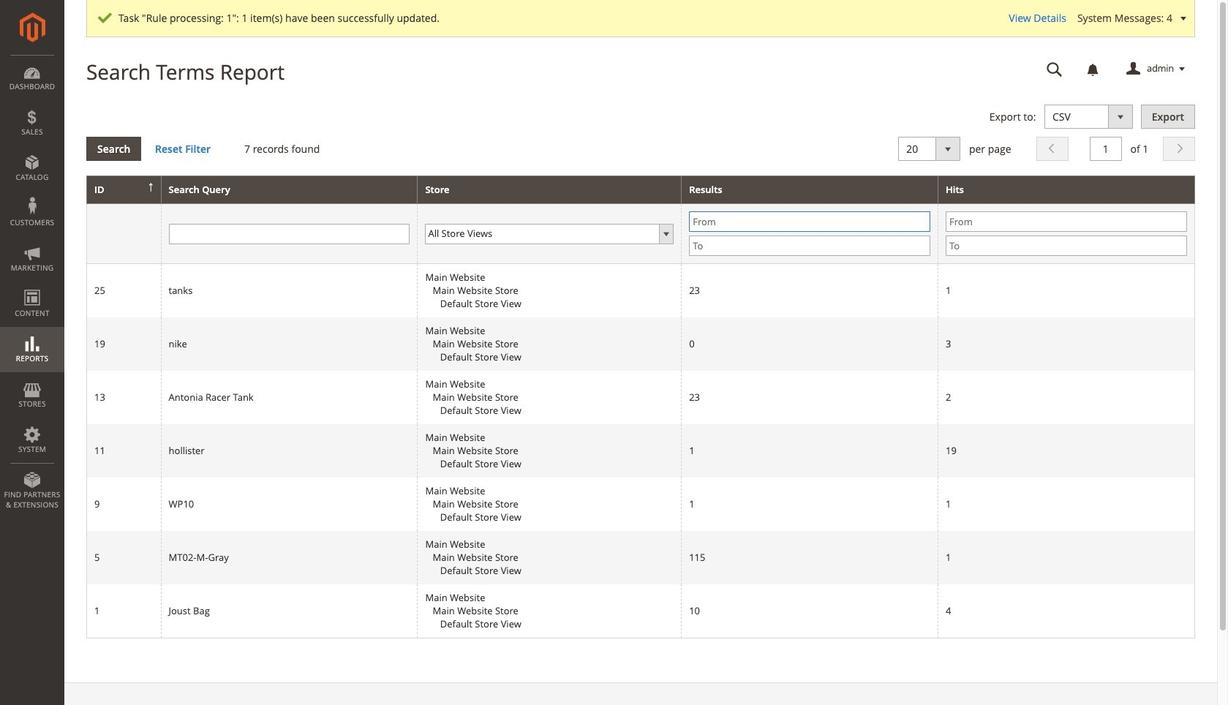 Task type: describe. For each thing, give the bounding box(es) containing it.
From text field
[[946, 212, 1187, 232]]

magento admin panel image
[[19, 12, 45, 42]]



Task type: locate. For each thing, give the bounding box(es) containing it.
to text field down from text field
[[946, 236, 1187, 256]]

1 to text field from the left
[[689, 236, 930, 256]]

From text field
[[689, 212, 930, 232]]

None text field
[[1036, 56, 1073, 82]]

2 to text field from the left
[[946, 236, 1187, 256]]

1 horizontal spatial to text field
[[946, 236, 1187, 256]]

to text field for from text field
[[946, 236, 1187, 256]]

To text field
[[689, 236, 930, 256], [946, 236, 1187, 256]]

to text field down from text box
[[689, 236, 930, 256]]

None text field
[[1090, 137, 1122, 161], [169, 224, 410, 244], [1090, 137, 1122, 161], [169, 224, 410, 244]]

0 horizontal spatial to text field
[[689, 236, 930, 256]]

to text field for from text box
[[689, 236, 930, 256]]

menu bar
[[0, 55, 64, 517]]



Task type: vqa. For each thing, say whether or not it's contained in the screenshot.
tab list
no



